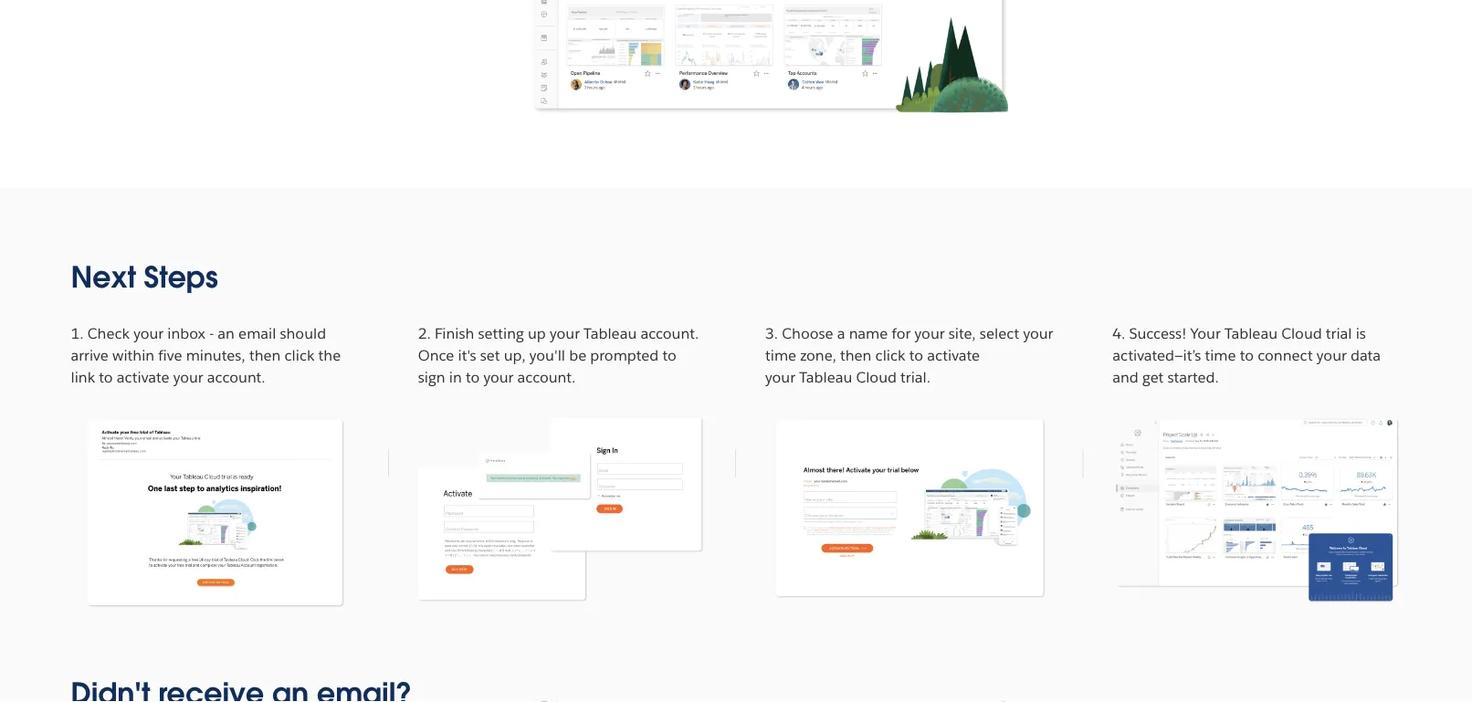 Task type: locate. For each thing, give the bounding box(es) containing it.
0 horizontal spatial time
[[765, 346, 796, 364]]

then inside 1. check your inbox - an email should arrive within five minutes, then click the link to activate your account.
[[249, 346, 281, 364]]

data
[[1351, 346, 1381, 364]]

in
[[449, 368, 462, 386]]

1 horizontal spatial tableau
[[1225, 324, 1278, 342]]

activate inside 1. check your inbox - an email should arrive within five minutes, then click the link to activate your account.
[[117, 368, 169, 386]]

trial.
[[901, 368, 931, 386]]

to
[[662, 346, 676, 364], [909, 346, 923, 364], [1240, 346, 1254, 364], [99, 368, 113, 386], [466, 368, 480, 386]]

click
[[285, 346, 315, 364], [875, 346, 906, 364]]

activated—it's
[[1113, 346, 1201, 364]]

1 click from the left
[[285, 346, 315, 364]]

2 start tol trial image image from the left
[[1113, 403, 1401, 614]]

your down trial
[[1317, 346, 1347, 364]]

0 horizontal spatial then
[[249, 346, 281, 364]]

0 horizontal spatial click
[[285, 346, 315, 364]]

activate down 'site,' on the right top of page
[[927, 346, 980, 364]]

activate down within
[[117, 368, 169, 386]]

tableau up prompted
[[584, 324, 637, 342]]

then down email in the left of the page
[[249, 346, 281, 364]]

1 vertical spatial cloud
[[856, 368, 897, 386]]

1 start tol trial image image from the left
[[765, 403, 1054, 614]]

you'll
[[529, 346, 565, 364]]

up
[[528, 324, 546, 342]]

it's
[[458, 346, 476, 364]]

start tol trial image image for started.
[[1113, 403, 1401, 614]]

tableau inside the 4. success! your tableau cloud trial is activated—it's time to connect your data and get started.
[[1225, 324, 1278, 342]]

1 then from the left
[[249, 346, 281, 364]]

0 vertical spatial activate
[[927, 346, 980, 364]]

tableau
[[584, 324, 637, 342], [1225, 324, 1278, 342]]

success!
[[1129, 324, 1187, 342]]

connect
[[1258, 346, 1313, 364]]

1 vertical spatial activate
[[117, 368, 169, 386]]

your up 'be'
[[550, 324, 580, 342]]

tableau inside 2. finish setting up your tableau account. once it's set up, you'll be prompted to sign in to your account.
[[584, 324, 637, 342]]

for
[[892, 324, 911, 342]]

2 time from the left
[[1205, 346, 1236, 364]]

next
[[71, 258, 136, 296]]

4. success! your tableau cloud trial is activated—it's time to connect your data and get started.
[[1113, 324, 1381, 386]]

0 horizontal spatial cloud
[[856, 368, 897, 386]]

within
[[112, 346, 154, 364]]

steps
[[144, 258, 218, 296]]

activate inside 3. choose a name for your site, select your time zone, then click to activate your tableau cloud trial.
[[927, 346, 980, 364]]

1 horizontal spatial account.
[[517, 368, 576, 386]]

click down should on the left
[[285, 346, 315, 364]]

to inside 1. check your inbox - an email should arrive within five minutes, then click the link to activate your account.
[[99, 368, 113, 386]]

3.
[[765, 324, 778, 342]]

click inside 1. check your inbox - an email should arrive within five minutes, then click the link to activate your account.
[[285, 346, 315, 364]]

then inside 3. choose a name for your site, select your time zone, then click to activate your tableau cloud trial.
[[840, 346, 872, 364]]

select
[[980, 324, 1019, 342]]

time
[[765, 346, 796, 364], [1205, 346, 1236, 364]]

and
[[1113, 368, 1139, 386]]

0 horizontal spatial account.
[[207, 368, 265, 386]]

2 tableau from the left
[[1225, 324, 1278, 342]]

start tol trial image image
[[765, 403, 1054, 614], [1113, 403, 1401, 614]]

account. up prompted
[[641, 324, 699, 342]]

time down 3.
[[765, 346, 796, 364]]

an
[[218, 324, 235, 342]]

to up trial.
[[909, 346, 923, 364]]

2 then from the left
[[840, 346, 872, 364]]

should
[[280, 324, 326, 342]]

cloud
[[1281, 324, 1322, 342], [856, 368, 897, 386]]

is
[[1356, 324, 1366, 342]]

0 horizontal spatial activate
[[117, 368, 169, 386]]

4.
[[1113, 324, 1125, 342]]

account. down minutes,
[[207, 368, 265, 386]]

1 horizontal spatial then
[[840, 346, 872, 364]]

start tol trial image image for your tableau
[[765, 403, 1054, 614]]

time down your
[[1205, 346, 1236, 364]]

2 horizontal spatial account.
[[641, 324, 699, 342]]

minutes,
[[186, 346, 245, 364]]

0 vertical spatial cloud
[[1281, 324, 1322, 342]]

click inside 3. choose a name for your site, select your time zone, then click to activate your tableau cloud trial.
[[875, 346, 906, 364]]

account. for 2. finish setting up your tableau account. once it's set up, you'll be prompted to sign in to your account.
[[517, 368, 576, 386]]

1 tableau from the left
[[584, 324, 637, 342]]

1 horizontal spatial start tol trial image image
[[1113, 403, 1401, 614]]

your inside the 4. success! your tableau cloud trial is activated—it's time to connect your data and get started.
[[1317, 346, 1347, 364]]

to right link
[[99, 368, 113, 386]]

next steps
[[71, 258, 218, 296]]

to right prompted
[[662, 346, 676, 364]]

click down for
[[875, 346, 906, 364]]

then down name
[[840, 346, 872, 364]]

time inside the 4. success! your tableau cloud trial is activated—it's time to connect your data and get started.
[[1205, 346, 1236, 364]]

tableau up connect
[[1225, 324, 1278, 342]]

cloud left trial.
[[856, 368, 897, 386]]

account.
[[641, 324, 699, 342], [207, 368, 265, 386], [517, 368, 576, 386]]

to left connect
[[1240, 346, 1254, 364]]

2 click from the left
[[875, 346, 906, 364]]

five
[[158, 346, 182, 364]]

your tableau
[[765, 368, 852, 386]]

1 horizontal spatial click
[[875, 346, 906, 364]]

set
[[480, 346, 500, 364]]

activate
[[927, 346, 980, 364], [117, 368, 169, 386]]

link
[[71, 368, 95, 386]]

0 horizontal spatial tableau
[[584, 324, 637, 342]]

1 horizontal spatial cloud
[[1281, 324, 1322, 342]]

your
[[1190, 324, 1221, 342]]

email activation image image
[[71, 403, 360, 614]]

1 horizontal spatial activate
[[927, 346, 980, 364]]

account. down you'll at the left
[[517, 368, 576, 386]]

zone,
[[800, 346, 836, 364]]

1 time from the left
[[765, 346, 796, 364]]

then
[[249, 346, 281, 364], [840, 346, 872, 364]]

cloud up connect
[[1281, 324, 1322, 342]]

account. inside 1. check your inbox - an email should arrive within five minutes, then click the link to activate your account.
[[207, 368, 265, 386]]

your
[[133, 324, 164, 342], [550, 324, 580, 342], [915, 324, 945, 342], [1023, 324, 1053, 342], [1317, 346, 1347, 364], [173, 368, 203, 386], [484, 368, 514, 386]]

0 horizontal spatial start tol trial image image
[[765, 403, 1054, 614]]

1 horizontal spatial time
[[1205, 346, 1236, 364]]



Task type: describe. For each thing, give the bounding box(es) containing it.
your down five
[[173, 368, 203, 386]]

account. for 1. check your inbox - an email should arrive within five minutes, then click the link to activate your account.
[[207, 368, 265, 386]]

inbox
[[167, 324, 206, 342]]

arrive
[[71, 346, 109, 364]]

-
[[209, 324, 214, 342]]

trial pending. image
[[464, 0, 1008, 124]]

1. check your inbox - an email should arrive within five minutes, then click the link to activate your account.
[[71, 324, 341, 386]]

trial
[[1326, 324, 1352, 342]]

your down set on the left of page
[[484, 368, 514, 386]]

the
[[318, 346, 341, 364]]

up,
[[504, 346, 526, 364]]

site,
[[949, 324, 976, 342]]

finish
[[435, 324, 474, 342]]

get
[[1142, 368, 1164, 386]]

your right select
[[1023, 324, 1053, 342]]

sign
[[418, 368, 445, 386]]

cloud inside 3. choose a name for your site, select your time zone, then click to activate your tableau cloud trial.
[[856, 368, 897, 386]]

2. finish setting up your tableau account. once it's set up, you'll be prompted to sign in to your account.
[[418, 324, 699, 386]]

be
[[569, 346, 586, 364]]

setting
[[478, 324, 524, 342]]

your up within
[[133, 324, 164, 342]]

choose
[[782, 324, 833, 342]]

2.
[[418, 324, 431, 342]]

a
[[837, 324, 845, 342]]

1.
[[71, 324, 84, 342]]

started.
[[1168, 368, 1219, 386]]

to inside 3. choose a name for your site, select your time zone, then click to activate your tableau cloud trial.
[[909, 346, 923, 364]]

cloud inside the 4. success! your tableau cloud trial is activated—it's time to connect your data and get started.
[[1281, 324, 1322, 342]]

prompted
[[590, 346, 659, 364]]

time inside 3. choose a name for your site, select your time zone, then click to activate your tableau cloud trial.
[[765, 346, 796, 364]]

to inside the 4. success! your tableau cloud trial is activated—it's time to connect your data and get started.
[[1240, 346, 1254, 364]]

your right for
[[915, 324, 945, 342]]

3. choose a name for your site, select your time zone, then click to activate your tableau cloud trial.
[[765, 324, 1053, 386]]

to right in
[[466, 368, 480, 386]]

name
[[849, 324, 888, 342]]

email
[[238, 324, 276, 342]]

once
[[418, 346, 454, 364]]

check
[[87, 324, 130, 342]]

complete form image image
[[418, 403, 707, 614]]



Task type: vqa. For each thing, say whether or not it's contained in the screenshot.
Olivia DiGiacomo Icon
no



